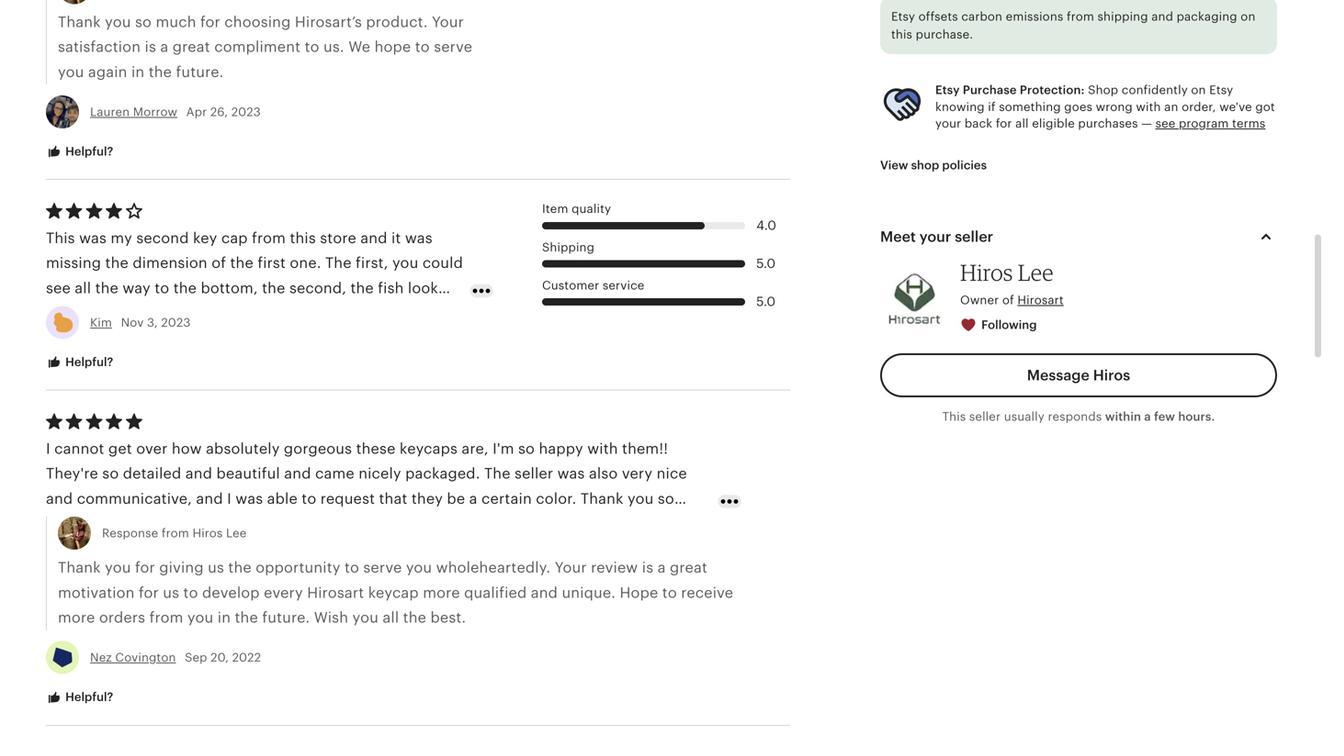 Task type: vqa. For each thing, say whether or not it's contained in the screenshot.
'Message Hiros' 'button'
yes



Task type: describe. For each thing, give the bounding box(es) containing it.
response from hiros lee
[[102, 527, 247, 541]]

second
[[136, 230, 189, 247]]

etsy inside shop confidently on etsy knowing if something goes wrong with an order, we've got your back for all eligible purchases —
[[1209, 83, 1233, 97]]

lauren morrow link
[[90, 105, 177, 119]]

motivation
[[58, 585, 135, 602]]

nov
[[121, 316, 144, 330]]

future. inside thank you so much for choosing hirosart's product. your satisfaction is a great compliment to us. we hope to serve you again in the future.
[[176, 64, 224, 80]]

develop
[[202, 585, 260, 602]]

product.
[[366, 14, 428, 30]]

seller inside dropdown button
[[955, 229, 993, 245]]

0 vertical spatial it
[[391, 230, 401, 247]]

hours.
[[1178, 410, 1215, 424]]

unique.
[[562, 585, 616, 602]]

hiros inside "button"
[[1093, 368, 1130, 384]]

shop
[[1088, 83, 1118, 97]]

best.
[[430, 610, 466, 627]]

absolutely
[[206, 441, 280, 458]]

the down cap
[[230, 255, 254, 272]]

you inside i cannot get over how absolutely gorgeous these keycaps are, i'm so happy with them!! they're so detailed and beautiful and came nicely packaged.  the seller was also very nice and communicative, and i was able to request that they be a certain color.  thank you so much!
[[628, 491, 654, 508]]

in inside thank you for giving us the opportunity to serve you wholeheartedly.  your review is a great motivation for us to develop every hirosart keycap more qualified and unique. hope to receive more orders from you in the future. wish you all the best.
[[218, 610, 231, 627]]

etsy for etsy offsets carbon emissions from shipping and packaging on this purchase.
[[891, 10, 915, 23]]

owner
[[960, 294, 999, 307]]

full
[[200, 305, 223, 322]]

and inside thank you for giving us the opportunity to serve you wholeheartedly.  your review is a great motivation for us to develop every hirosart keycap more qualified and unique. hope to receive more orders from you in the future. wish you all the best.
[[531, 585, 558, 602]]

this for this was my second key cap from this store and it was missing the dimension of the first one. the first, you could see all the way to the bottom, the second, the fish look like their resting on a full layer of green and it isn't as magical
[[46, 230, 75, 247]]

0 horizontal spatial more
[[58, 610, 95, 627]]

all inside shop confidently on etsy knowing if something goes wrong with an order, we've got your back for all eligible purchases —
[[1015, 117, 1029, 131]]

nez covington link
[[90, 652, 176, 665]]

the up their
[[95, 280, 119, 297]]

came
[[315, 466, 354, 483]]

keycaps
[[400, 441, 458, 458]]

item
[[542, 202, 568, 216]]

nez covington sep 20, 2022
[[90, 652, 261, 665]]

is inside thank you for giving us the opportunity to serve you wholeheartedly.  your review is a great motivation for us to develop every hirosart keycap more qualified and unique. hope to receive more orders from you in the future. wish you all the best.
[[642, 560, 653, 577]]

see inside this was my second key cap from this store and it was missing the dimension of the first one. the first, you could see all the way to the bottom, the second, the fish look like their resting on a full layer of green and it isn't as magical
[[46, 280, 71, 297]]

covington
[[115, 652, 176, 665]]

1 vertical spatial it
[[361, 305, 371, 322]]

second,
[[289, 280, 346, 297]]

thank you for giving us the opportunity to serve you wholeheartedly.  your review is a great motivation for us to develop every hirosart keycap more qualified and unique. hope to receive more orders from you in the future. wish you all the best.
[[58, 560, 733, 627]]

request
[[320, 491, 375, 508]]

hirosart inside thank you for giving us the opportunity to serve you wholeheartedly.  your review is a great motivation for us to develop every hirosart keycap more qualified and unique. hope to receive more orders from you in the future. wish you all the best.
[[307, 585, 364, 602]]

0 horizontal spatial i
[[46, 441, 50, 458]]

your inside thank you so much for choosing hirosart's product. your satisfaction is a great compliment to us. we hope to serve you again in the future.
[[432, 14, 464, 30]]

usually
[[1004, 410, 1045, 424]]

packaging
[[1177, 10, 1237, 23]]

very
[[622, 466, 653, 483]]

5.0 for customer service
[[756, 295, 776, 309]]

26,
[[210, 105, 228, 119]]

layer
[[227, 305, 262, 322]]

a left few at bottom
[[1144, 410, 1151, 424]]

following
[[981, 318, 1037, 332]]

a inside i cannot get over how absolutely gorgeous these keycaps are, i'm so happy with them!! they're so detailed and beautiful and came nicely packaged.  the seller was also very nice and communicative, and i was able to request that they be a certain color.  thank you so much!
[[469, 491, 477, 508]]

that
[[379, 491, 408, 508]]

the down my
[[105, 255, 129, 272]]

you up motivation
[[105, 560, 131, 577]]

got
[[1255, 100, 1275, 114]]

store
[[320, 230, 356, 247]]

helpful? for cannot
[[62, 691, 113, 705]]

you up satisfaction
[[105, 14, 131, 30]]

their
[[74, 305, 108, 322]]

serve inside thank you so much for choosing hirosart's product. your satisfaction is a great compliment to us. we hope to serve you again in the future.
[[434, 39, 472, 55]]

so down nice
[[658, 491, 674, 508]]

for inside shop confidently on etsy knowing if something goes wrong with an order, we've got your back for all eligible purchases —
[[996, 117, 1012, 131]]

could
[[422, 255, 463, 272]]

this seller usually responds within a few hours.
[[942, 410, 1215, 424]]

message hiros
[[1027, 368, 1130, 384]]

0 vertical spatial 2023
[[231, 105, 261, 119]]

great inside thank you so much for choosing hirosart's product. your satisfaction is a great compliment to us. we hope to serve you again in the future.
[[173, 39, 210, 55]]

a inside this was my second key cap from this store and it was missing the dimension of the first one. the first, you could see all the way to the bottom, the second, the fish look like their resting on a full layer of green and it isn't as magical
[[188, 305, 196, 322]]

kim nov 3, 2023
[[90, 316, 191, 330]]

so right i'm
[[518, 441, 535, 458]]

is inside thank you so much for choosing hirosart's product. your satisfaction is a great compliment to us. we hope to serve you again in the future.
[[145, 39, 156, 55]]

look
[[408, 280, 438, 297]]

response
[[102, 527, 158, 541]]

lee inside "hiros lee owner of hirosart"
[[1018, 259, 1054, 286]]

meet your seller
[[880, 229, 993, 245]]

satisfaction
[[58, 39, 141, 55]]

so down get at the left of the page
[[102, 466, 119, 483]]

0 horizontal spatial us
[[163, 585, 179, 602]]

knowing
[[935, 100, 985, 114]]

for left giving
[[135, 560, 155, 577]]

much
[[156, 14, 196, 30]]

1 horizontal spatial us
[[208, 560, 224, 577]]

hirosart inside "hiros lee owner of hirosart"
[[1017, 294, 1064, 307]]

1 horizontal spatial of
[[266, 305, 280, 322]]

for inside thank you so much for choosing hirosart's product. your satisfaction is a great compliment to us. we hope to serve you again in the future.
[[200, 14, 220, 30]]

etsy for etsy purchase protection:
[[935, 83, 960, 97]]

and up able
[[284, 466, 311, 483]]

carbon
[[961, 10, 1003, 23]]

get
[[108, 441, 132, 458]]

review
[[591, 560, 638, 577]]

your inside dropdown button
[[920, 229, 951, 245]]

back
[[965, 117, 993, 131]]

thank for a
[[58, 14, 101, 30]]

all inside this was my second key cap from this store and it was missing the dimension of the first one. the first, you could see all the way to the bottom, the second, the fish look like their resting on a full layer of green and it isn't as magical
[[75, 280, 91, 297]]

receive
[[681, 585, 733, 602]]

able
[[267, 491, 298, 508]]

thank you so much for choosing hirosart's product. your satisfaction is a great compliment to us. we hope to serve you again in the future.
[[58, 14, 472, 80]]

1 horizontal spatial see
[[1155, 117, 1176, 131]]

the inside this was my second key cap from this store and it was missing the dimension of the first one. the first, you could see all the way to the bottom, the second, the fish look like their resting on a full layer of green and it isn't as magical
[[325, 255, 352, 272]]

see program terms
[[1155, 117, 1266, 131]]

one.
[[290, 255, 321, 272]]

view
[[880, 158, 908, 172]]

for up orders
[[139, 585, 159, 602]]

from inside this was my second key cap from this store and it was missing the dimension of the first one. the first, you could see all the way to the bottom, the second, the fish look like their resting on a full layer of green and it isn't as magical
[[252, 230, 286, 247]]

magical
[[46, 330, 103, 347]]

purchase
[[963, 83, 1017, 97]]

hirosart's
[[295, 14, 362, 30]]

orders
[[99, 610, 145, 627]]

communicative,
[[77, 491, 192, 508]]

eligible
[[1032, 117, 1075, 131]]

and down the how
[[185, 466, 212, 483]]

1 helpful? from the top
[[62, 145, 113, 159]]

certain
[[482, 491, 532, 508]]

was down the happy
[[557, 466, 585, 483]]

us.
[[323, 39, 344, 55]]

to inside i cannot get over how absolutely gorgeous these keycaps are, i'm so happy with them!! they're so detailed and beautiful and came nicely packaged.  the seller was also very nice and communicative, and i was able to request that they be a certain color.  thank you so much!
[[302, 491, 316, 508]]

they
[[412, 491, 443, 508]]

wholeheartedly.
[[436, 560, 551, 577]]

these
[[356, 441, 396, 458]]

and inside etsy offsets carbon emissions from shipping and packaging on this purchase.
[[1151, 10, 1173, 23]]

meet your seller button
[[864, 215, 1294, 259]]

the down keycap
[[403, 610, 426, 627]]

—
[[1141, 117, 1152, 131]]

the inside thank you so much for choosing hirosart's product. your satisfaction is a great compliment to us. we hope to serve you again in the future.
[[149, 64, 172, 80]]



Task type: locate. For each thing, give the bounding box(es) containing it.
a up hope
[[658, 560, 666, 577]]

you inside this was my second key cap from this store and it was missing the dimension of the first one. the first, you could see all the way to the bottom, the second, the fish look like their resting on a full layer of green and it isn't as magical
[[392, 255, 418, 272]]

seller up "hiros lee owner of hirosart" at the top right of page
[[955, 229, 993, 245]]

the up 'morrow'
[[149, 64, 172, 80]]

more up best.
[[423, 585, 460, 602]]

1 vertical spatial i
[[227, 491, 231, 508]]

helpful? down lauren
[[62, 145, 113, 159]]

helpful? for was
[[62, 356, 113, 369]]

3 helpful? from the top
[[62, 691, 113, 705]]

1 horizontal spatial 2023
[[231, 105, 261, 119]]

serve inside thank you for giving us the opportunity to serve you wholeheartedly.  your review is a great motivation for us to develop every hirosart keycap more qualified and unique. hope to receive more orders from you in the future. wish you all the best.
[[363, 560, 402, 577]]

and down second,
[[330, 305, 357, 322]]

helpful? down magical in the left of the page
[[62, 356, 113, 369]]

nice
[[657, 466, 687, 483]]

0 vertical spatial thank
[[58, 14, 101, 30]]

0 vertical spatial helpful? button
[[32, 135, 127, 169]]

1 horizontal spatial on
[[1191, 83, 1206, 97]]

future. up the 'apr'
[[176, 64, 224, 80]]

was up could at the left top of the page
[[405, 230, 433, 247]]

they're
[[46, 466, 98, 483]]

1 horizontal spatial i
[[227, 491, 231, 508]]

on inside etsy offsets carbon emissions from shipping and packaging on this purchase.
[[1241, 10, 1256, 23]]

see up "like"
[[46, 280, 71, 297]]

thank up satisfaction
[[58, 14, 101, 30]]

this was my second key cap from this store and it was missing the dimension of the first one. the first, you could see all the way to the bottom, the second, the fish look like their resting on a full layer of green and it isn't as magical
[[46, 230, 463, 347]]

0 vertical spatial us
[[208, 560, 224, 577]]

in down develop
[[218, 610, 231, 627]]

3 helpful? button from the top
[[32, 681, 127, 716]]

helpful? button for was
[[32, 346, 127, 380]]

and up much! at the bottom of the page
[[46, 491, 73, 508]]

a inside thank you so much for choosing hirosart's product. your satisfaction is a great compliment to us. we hope to serve you again in the future.
[[160, 39, 168, 55]]

item quality
[[542, 202, 611, 216]]

all
[[1015, 117, 1029, 131], [75, 280, 91, 297], [383, 610, 399, 627]]

0 vertical spatial is
[[145, 39, 156, 55]]

1 horizontal spatial in
[[218, 610, 231, 627]]

0 vertical spatial this
[[891, 28, 912, 41]]

you right wish
[[352, 610, 379, 627]]

we
[[348, 39, 370, 55]]

goes
[[1064, 100, 1093, 114]]

0 horizontal spatial hirosart
[[307, 585, 364, 602]]

sep
[[185, 652, 207, 665]]

1 vertical spatial all
[[75, 280, 91, 297]]

all inside thank you for giving us the opportunity to serve you wholeheartedly.  your review is a great motivation for us to develop every hirosart keycap more qualified and unique. hope to receive more orders from you in the future. wish you all the best.
[[383, 610, 399, 627]]

program
[[1179, 117, 1229, 131]]

service
[[603, 279, 644, 293]]

0 vertical spatial great
[[173, 39, 210, 55]]

your down knowing
[[935, 117, 961, 131]]

your inside thank you for giving us the opportunity to serve you wholeheartedly.  your review is a great motivation for us to develop every hirosart keycap more qualified and unique. hope to receive more orders from you in the future. wish you all the best.
[[555, 560, 587, 577]]

and
[[1151, 10, 1173, 23], [360, 230, 387, 247], [330, 305, 357, 322], [185, 466, 212, 483], [284, 466, 311, 483], [46, 491, 73, 508], [196, 491, 223, 508], [531, 585, 558, 602]]

1 vertical spatial helpful?
[[62, 356, 113, 369]]

responds
[[1048, 410, 1102, 424]]

helpful? button down kim
[[32, 346, 127, 380]]

with inside shop confidently on etsy knowing if something goes wrong with an order, we've got your back for all eligible purchases —
[[1136, 100, 1161, 114]]

is
[[145, 39, 156, 55], [642, 560, 653, 577]]

from inside thank you for giving us the opportunity to serve you wholeheartedly.  your review is a great motivation for us to develop every hirosart keycap more qualified and unique. hope to receive more orders from you in the future. wish you all the best.
[[149, 610, 183, 627]]

0 horizontal spatial in
[[131, 64, 145, 80]]

this inside this was my second key cap from this store and it was missing the dimension of the first one. the first, you could see all the way to the bottom, the second, the fish look like their resting on a full layer of green and it isn't as magical
[[290, 230, 316, 247]]

etsy left 'offsets'
[[891, 10, 915, 23]]

1 vertical spatial hiros
[[1093, 368, 1130, 384]]

in inside thank you so much for choosing hirosart's product. your satisfaction is a great compliment to us. we hope to serve you again in the future.
[[131, 64, 145, 80]]

1 vertical spatial the
[[484, 466, 511, 483]]

you down "very"
[[628, 491, 654, 508]]

thank inside thank you so much for choosing hirosart's product. your satisfaction is a great compliment to us. we hope to serve you again in the future.
[[58, 14, 101, 30]]

with up 'also'
[[587, 441, 618, 458]]

0 horizontal spatial is
[[145, 39, 156, 55]]

hirosart up wish
[[307, 585, 364, 602]]

0 horizontal spatial hiros
[[192, 527, 223, 541]]

this for this seller usually responds within a few hours.
[[942, 410, 966, 424]]

isn't
[[375, 305, 404, 322]]

0 vertical spatial serve
[[434, 39, 472, 55]]

1 horizontal spatial with
[[1136, 100, 1161, 114]]

again
[[88, 64, 127, 80]]

seller inside i cannot get over how absolutely gorgeous these keycaps are, i'm so happy with them!! they're so detailed and beautiful and came nicely packaged.  the seller was also very nice and communicative, and i was able to request that they be a certain color.  thank you so much!
[[515, 466, 553, 483]]

so inside thank you so much for choosing hirosart's product. your satisfaction is a great compliment to us. we hope to serve you again in the future.
[[135, 14, 152, 30]]

the inside i cannot get over how absolutely gorgeous these keycaps are, i'm so happy with them!! they're so detailed and beautiful and came nicely packaged.  the seller was also very nice and communicative, and i was able to request that they be a certain color.  thank you so much!
[[484, 466, 511, 483]]

1 vertical spatial us
[[163, 585, 179, 602]]

from up nez covington sep 20, 2022
[[149, 610, 183, 627]]

all up their
[[75, 280, 91, 297]]

beautiful
[[216, 466, 280, 483]]

2 vertical spatial hiros
[[192, 527, 223, 541]]

be
[[447, 491, 465, 508]]

my
[[111, 230, 132, 247]]

1 vertical spatial your
[[555, 560, 587, 577]]

1 vertical spatial seller
[[969, 410, 1001, 424]]

message
[[1027, 368, 1090, 384]]

your
[[935, 117, 961, 131], [920, 229, 951, 245]]

1 helpful? button from the top
[[32, 135, 127, 169]]

1 horizontal spatial serve
[[434, 39, 472, 55]]

in
[[131, 64, 145, 80], [218, 610, 231, 627]]

1 horizontal spatial the
[[484, 466, 511, 483]]

cannot
[[54, 441, 104, 458]]

way
[[123, 280, 151, 297]]

if
[[988, 100, 996, 114]]

1 vertical spatial this
[[942, 410, 966, 424]]

seller up color.
[[515, 466, 553, 483]]

purchases
[[1078, 117, 1138, 131]]

thank up motivation
[[58, 560, 101, 577]]

on up order,
[[1191, 83, 1206, 97]]

i cannot get over how absolutely gorgeous these keycaps are, i'm so happy with them!! they're so detailed and beautiful and came nicely packaged.  the seller was also very nice and communicative, and i was able to request that they be a certain color.  thank you so much!
[[46, 441, 687, 533]]

4.0
[[756, 218, 776, 233]]

1 vertical spatial in
[[218, 610, 231, 627]]

like
[[46, 305, 70, 322]]

shipping
[[1098, 10, 1148, 23]]

5.0 for shipping
[[756, 256, 776, 271]]

0 vertical spatial see
[[1155, 117, 1176, 131]]

1 horizontal spatial hiros
[[960, 259, 1013, 286]]

from up giving
[[162, 527, 189, 541]]

hiros up giving
[[192, 527, 223, 541]]

you up keycap
[[406, 560, 432, 577]]

0 vertical spatial all
[[1015, 117, 1029, 131]]

customer service
[[542, 279, 644, 293]]

terms
[[1232, 117, 1266, 131]]

see program terms link
[[1155, 117, 1266, 131]]

with
[[1136, 100, 1161, 114], [587, 441, 618, 458]]

the
[[149, 64, 172, 80], [105, 255, 129, 272], [230, 255, 254, 272], [95, 280, 119, 297], [173, 280, 197, 297], [262, 280, 285, 297], [351, 280, 374, 297], [228, 560, 252, 577], [235, 610, 258, 627], [403, 610, 426, 627]]

apr
[[186, 105, 207, 119]]

gorgeous
[[284, 441, 352, 458]]

2 horizontal spatial etsy
[[1209, 83, 1233, 97]]

all down keycap
[[383, 610, 399, 627]]

us down giving
[[163, 585, 179, 602]]

0 horizontal spatial lee
[[226, 527, 247, 541]]

lee up develop
[[226, 527, 247, 541]]

the down first,
[[351, 280, 374, 297]]

1 vertical spatial this
[[290, 230, 316, 247]]

great
[[173, 39, 210, 55], [670, 560, 708, 577]]

and right shipping
[[1151, 10, 1173, 23]]

1 5.0 from the top
[[756, 256, 776, 271]]

of inside "hiros lee owner of hirosart"
[[1002, 294, 1014, 307]]

1 vertical spatial future.
[[262, 610, 310, 627]]

shipping
[[542, 241, 595, 254]]

1 horizontal spatial great
[[670, 560, 708, 577]]

the down "dimension" on the left top
[[173, 280, 197, 297]]

from inside etsy offsets carbon emissions from shipping and packaging on this purchase.
[[1067, 10, 1094, 23]]

thank inside thank you for giving us the opportunity to serve you wholeheartedly.  your review is a great motivation for us to develop every hirosart keycap more qualified and unique. hope to receive more orders from you in the future. wish you all the best.
[[58, 560, 101, 577]]

2 vertical spatial thank
[[58, 560, 101, 577]]

great inside thank you for giving us the opportunity to serve you wholeheartedly.  your review is a great motivation for us to develop every hirosart keycap more qualified and unique. hope to receive more orders from you in the future. wish you all the best.
[[670, 560, 708, 577]]

hirosart up following
[[1017, 294, 1064, 307]]

1 horizontal spatial lee
[[1018, 259, 1054, 286]]

you up fish in the left of the page
[[392, 255, 418, 272]]

us
[[208, 560, 224, 577], [163, 585, 179, 602]]

serve up keycap
[[363, 560, 402, 577]]

quality
[[572, 202, 611, 216]]

in right again
[[131, 64, 145, 80]]

i left 'cannot'
[[46, 441, 50, 458]]

from
[[1067, 10, 1094, 23], [252, 230, 286, 247], [162, 527, 189, 541], [149, 610, 183, 627]]

0 horizontal spatial with
[[587, 441, 618, 458]]

0 vertical spatial on
[[1241, 10, 1256, 23]]

on inside shop confidently on etsy knowing if something goes wrong with an order, we've got your back for all eligible purchases —
[[1191, 83, 1206, 97]]

first,
[[356, 255, 388, 272]]

it up fish in the left of the page
[[391, 230, 401, 247]]

0 horizontal spatial serve
[[363, 560, 402, 577]]

giving
[[159, 560, 204, 577]]

fish
[[378, 280, 404, 297]]

2 horizontal spatial on
[[1241, 10, 1256, 23]]

1 horizontal spatial etsy
[[935, 83, 960, 97]]

0 vertical spatial seller
[[955, 229, 993, 245]]

0 vertical spatial i
[[46, 441, 50, 458]]

a left full on the top
[[188, 305, 196, 322]]

2 vertical spatial on
[[166, 305, 184, 322]]

is down the much
[[145, 39, 156, 55]]

etsy purchase protection:
[[935, 83, 1085, 97]]

your inside shop confidently on etsy knowing if something goes wrong with an order, we've got your back for all eligible purchases —
[[935, 117, 961, 131]]

0 horizontal spatial it
[[361, 305, 371, 322]]

0 vertical spatial hiros
[[960, 259, 1013, 286]]

0 vertical spatial hirosart
[[1017, 294, 1064, 307]]

also
[[589, 466, 618, 483]]

0 horizontal spatial of
[[212, 255, 226, 272]]

emissions
[[1006, 10, 1063, 23]]

0 vertical spatial this
[[46, 230, 75, 247]]

0 horizontal spatial great
[[173, 39, 210, 55]]

on right 3,
[[166, 305, 184, 322]]

hiros lee image
[[880, 264, 949, 333]]

hiros up owner
[[960, 259, 1013, 286]]

future. down every
[[262, 610, 310, 627]]

this left usually
[[942, 410, 966, 424]]

5.0
[[756, 256, 776, 271], [756, 295, 776, 309]]

1 horizontal spatial it
[[391, 230, 401, 247]]

your right product.
[[432, 14, 464, 30]]

1 vertical spatial lee
[[226, 527, 247, 541]]

you left again
[[58, 64, 84, 80]]

this up missing
[[46, 230, 75, 247]]

meet
[[880, 229, 916, 245]]

wish
[[314, 610, 348, 627]]

compliment
[[214, 39, 301, 55]]

0 horizontal spatial your
[[432, 14, 464, 30]]

nicely
[[359, 466, 401, 483]]

hiros up within
[[1093, 368, 1130, 384]]

detailed
[[123, 466, 181, 483]]

thank down 'also'
[[581, 491, 624, 508]]

we've
[[1219, 100, 1252, 114]]

this inside etsy offsets carbon emissions from shipping and packaging on this purchase.
[[891, 28, 912, 41]]

1 vertical spatial with
[[587, 441, 618, 458]]

this left purchase.
[[891, 28, 912, 41]]

1 vertical spatial 2023
[[161, 316, 191, 330]]

lauren morrow apr 26, 2023
[[90, 105, 261, 119]]

dimension
[[133, 255, 207, 272]]

was down beautiful at the left bottom of the page
[[235, 491, 263, 508]]

2 vertical spatial all
[[383, 610, 399, 627]]

something
[[999, 100, 1061, 114]]

it
[[391, 230, 401, 247], [361, 305, 371, 322]]

1 horizontal spatial this
[[891, 28, 912, 41]]

0 vertical spatial your
[[935, 117, 961, 131]]

2022
[[232, 652, 261, 665]]

0 vertical spatial future.
[[176, 64, 224, 80]]

2 horizontal spatial hiros
[[1093, 368, 1130, 384]]

0 horizontal spatial on
[[166, 305, 184, 322]]

0 vertical spatial helpful?
[[62, 145, 113, 159]]

1 horizontal spatial future.
[[262, 610, 310, 627]]

2 helpful? button from the top
[[32, 346, 127, 380]]

a down the much
[[160, 39, 168, 55]]

2 5.0 from the top
[[756, 295, 776, 309]]

on inside this was my second key cap from this store and it was missing the dimension of the first one. the first, you could see all the way to the bottom, the second, the fish look like their resting on a full layer of green and it isn't as magical
[[166, 305, 184, 322]]

etsy inside etsy offsets carbon emissions from shipping and packaging on this purchase.
[[891, 10, 915, 23]]

for right back
[[996, 117, 1012, 131]]

are,
[[462, 441, 489, 458]]

hiros inside "hiros lee owner of hirosart"
[[960, 259, 1013, 286]]

future. inside thank you for giving us the opportunity to serve you wholeheartedly.  your review is a great motivation for us to develop every hirosart keycap more qualified and unique. hope to receive more orders from you in the future. wish you all the best.
[[262, 610, 310, 627]]

2 horizontal spatial of
[[1002, 294, 1014, 307]]

1 vertical spatial see
[[46, 280, 71, 297]]

more down motivation
[[58, 610, 95, 627]]

1 horizontal spatial is
[[642, 560, 653, 577]]

it left the isn't
[[361, 305, 371, 322]]

helpful? button down 'nez' on the left
[[32, 681, 127, 716]]

1 vertical spatial thank
[[581, 491, 624, 508]]

us up develop
[[208, 560, 224, 577]]

so left the much
[[135, 14, 152, 30]]

the down store
[[325, 255, 352, 272]]

the up develop
[[228, 560, 252, 577]]

0 horizontal spatial see
[[46, 280, 71, 297]]

you down develop
[[187, 610, 214, 627]]

green
[[284, 305, 326, 322]]

0 horizontal spatial etsy
[[891, 10, 915, 23]]

your up unique.
[[555, 560, 587, 577]]

0 vertical spatial in
[[131, 64, 145, 80]]

1 vertical spatial your
[[920, 229, 951, 245]]

lauren
[[90, 105, 130, 119]]

2 vertical spatial helpful?
[[62, 691, 113, 705]]

shop
[[911, 158, 939, 172]]

confidently
[[1122, 83, 1188, 97]]

1 vertical spatial on
[[1191, 83, 1206, 97]]

with inside i cannot get over how absolutely gorgeous these keycaps are, i'm so happy with them!! they're so detailed and beautiful and came nicely packaged.  the seller was also very nice and communicative, and i was able to request that they be a certain color.  thank you so much!
[[587, 441, 618, 458]]

much!
[[46, 516, 91, 533]]

was left my
[[79, 230, 107, 247]]

thank for your
[[58, 560, 101, 577]]

following button
[[946, 309, 1052, 343]]

i
[[46, 441, 50, 458], [227, 491, 231, 508]]

of right layer
[[266, 305, 280, 322]]

helpful? button for cannot
[[32, 681, 127, 716]]

1 vertical spatial hirosart
[[307, 585, 364, 602]]

1 horizontal spatial this
[[942, 410, 966, 424]]

this inside this was my second key cap from this store and it was missing the dimension of the first one. the first, you could see all the way to the bottom, the second, the fish look like their resting on a full layer of green and it isn't as magical
[[46, 230, 75, 247]]

seller left usually
[[969, 410, 1001, 424]]

2 helpful? from the top
[[62, 356, 113, 369]]

1 horizontal spatial all
[[383, 610, 399, 627]]

the down develop
[[235, 610, 258, 627]]

etsy up knowing
[[935, 83, 960, 97]]

on right "packaging"
[[1241, 10, 1256, 23]]

this up the one.
[[290, 230, 316, 247]]

a right be
[[469, 491, 477, 508]]

and up first,
[[360, 230, 387, 247]]

a inside thank you for giving us the opportunity to serve you wholeheartedly.  your review is a great motivation for us to develop every hirosart keycap more qualified and unique. hope to receive more orders from you in the future. wish you all the best.
[[658, 560, 666, 577]]

the down first
[[262, 280, 285, 297]]

hiros lee owner of hirosart
[[960, 259, 1064, 307]]

your right meet
[[920, 229, 951, 245]]

1 vertical spatial great
[[670, 560, 708, 577]]

1 horizontal spatial your
[[555, 560, 587, 577]]

0 horizontal spatial future.
[[176, 64, 224, 80]]

1 vertical spatial serve
[[363, 560, 402, 577]]

more
[[423, 585, 460, 602], [58, 610, 95, 627]]

morrow
[[133, 105, 177, 119]]

great up receive
[[670, 560, 708, 577]]

thank inside i cannot get over how absolutely gorgeous these keycaps are, i'm so happy with them!! they're so detailed and beautiful and came nicely packaged.  the seller was also very nice and communicative, and i was able to request that they be a certain color.  thank you so much!
[[581, 491, 624, 508]]

to inside this was my second key cap from this store and it was missing the dimension of the first one. the first, you could see all the way to the bottom, the second, the fish look like their resting on a full layer of green and it isn't as magical
[[155, 280, 169, 297]]

policies
[[942, 158, 987, 172]]

0 vertical spatial more
[[423, 585, 460, 602]]

1 vertical spatial helpful? button
[[32, 346, 127, 380]]

few
[[1154, 410, 1175, 424]]

a
[[160, 39, 168, 55], [188, 305, 196, 322], [1144, 410, 1151, 424], [469, 491, 477, 508], [658, 560, 666, 577]]

helpful? button down lauren
[[32, 135, 127, 169]]

0 vertical spatial the
[[325, 255, 352, 272]]

2023 right 3,
[[161, 316, 191, 330]]

from left shipping
[[1067, 10, 1094, 23]]

hirosart
[[1017, 294, 1064, 307], [307, 585, 364, 602]]

the down i'm
[[484, 466, 511, 483]]

and left unique.
[[531, 585, 558, 602]]

2023 right 26,
[[231, 105, 261, 119]]

all down something
[[1015, 117, 1029, 131]]

from up first
[[252, 230, 286, 247]]

2 horizontal spatial all
[[1015, 117, 1029, 131]]

etsy up we've
[[1209, 83, 1233, 97]]

and down beautiful at the left bottom of the page
[[196, 491, 223, 508]]

serve right hope
[[434, 39, 472, 55]]

1 vertical spatial more
[[58, 610, 95, 627]]

2 vertical spatial helpful? button
[[32, 681, 127, 716]]

bottom,
[[201, 280, 258, 297]]

2 vertical spatial seller
[[515, 466, 553, 483]]

0 vertical spatial 5.0
[[756, 256, 776, 271]]

protection:
[[1020, 83, 1085, 97]]

0 horizontal spatial 2023
[[161, 316, 191, 330]]

0 horizontal spatial this
[[290, 230, 316, 247]]

1 vertical spatial is
[[642, 560, 653, 577]]

keycap
[[368, 585, 419, 602]]

1 vertical spatial 5.0
[[756, 295, 776, 309]]



